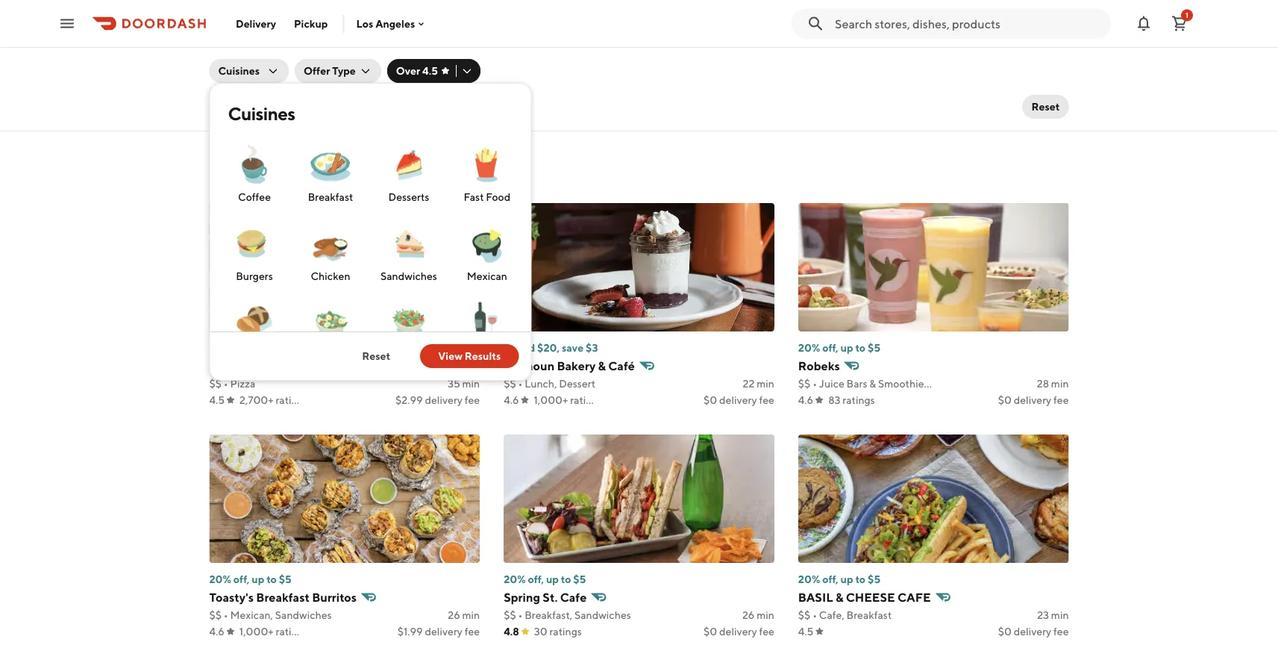 Task type: vqa. For each thing, say whether or not it's contained in the screenshot.
&
yes



Task type: describe. For each thing, give the bounding box(es) containing it.
pitchoun
[[504, 359, 555, 373]]

cafe
[[560, 590, 587, 604]]

26 min for spring st. cafe
[[743, 609, 775, 621]]

los
[[356, 17, 374, 30]]

$1.99
[[398, 625, 423, 638]]

up for basil & cheese cafe
[[841, 573, 854, 585]]

$$ • lunch, dessert
[[504, 377, 596, 390]]

min for pitchoun bakery & café
[[757, 377, 775, 390]]

4.5 for 2,700+ ratings
[[209, 394, 225, 406]]

$2.99
[[396, 394, 423, 406]]

min for robeks
[[1052, 377, 1070, 390]]

0 vertical spatial &
[[598, 359, 606, 373]]

4.5 for $0 delivery fee
[[799, 625, 814, 638]]

$5 for basil & cheese cafe
[[868, 573, 881, 585]]

restaurant
[[352, 359, 414, 373]]

$$ • pizza
[[209, 377, 256, 390]]

over 4.5
[[396, 65, 438, 77]]

toasty's breakfast burritos
[[209, 590, 357, 604]]

angeles
[[376, 17, 415, 30]]

1 vertical spatial reset
[[362, 350, 391, 362]]

$0 delivery fee for pitchoun bakery & café
[[704, 394, 775, 406]]

$$ • cafe, breakfast
[[799, 609, 892, 621]]

35
[[448, 377, 460, 390]]

$5 for spring st. cafe
[[574, 573, 586, 585]]

Store search: begin typing to search for stores available on DoorDash text field
[[835, 15, 1103, 32]]

delivery for basil & cheese cafe
[[1014, 625, 1052, 638]]

0 vertical spatial breakfast
[[308, 191, 353, 203]]

cafe,
[[820, 609, 845, 621]]

spring
[[504, 590, 541, 604]]

30
[[534, 625, 548, 638]]

alessandro's pizza italian restaurant
[[209, 359, 414, 373]]

30 ratings
[[534, 625, 582, 638]]

83
[[829, 394, 841, 406]]

28 min
[[1038, 377, 1070, 390]]

smoothies,
[[879, 377, 932, 390]]

1 items, open order cart image
[[1171, 15, 1189, 32]]

juice
[[820, 377, 845, 390]]

deals: spend $15, save $5
[[209, 342, 333, 354]]

delivery for pitchoun bakery & café
[[720, 394, 758, 406]]

los angeles
[[356, 17, 415, 30]]

spend $20, save $3
[[504, 342, 598, 354]]

delivery for alessandro's pizza italian restaurant
[[425, 394, 463, 406]]

$0 for basil & cheese cafe
[[999, 625, 1012, 638]]

462 results
[[209, 98, 286, 115]]

$0 delivery fee for basil & cheese cafe
[[999, 625, 1070, 638]]

4.6 for toasty's breakfast burritos
[[209, 625, 225, 638]]

pitchoun bakery & café
[[504, 359, 635, 373]]

$1.99 delivery fee
[[398, 625, 480, 638]]

delivery button
[[227, 12, 285, 35]]

mexican
[[467, 270, 507, 282]]

lunch,
[[525, 377, 557, 390]]

$$ for basil & cheese cafe
[[799, 609, 811, 621]]

462
[[209, 98, 236, 115]]

cafe
[[898, 590, 932, 604]]

pickup button
[[285, 12, 337, 35]]

$$ for alessandro's pizza italian restaurant
[[209, 377, 222, 390]]

ratings for pitchoun bakery & café
[[571, 394, 603, 406]]

view results
[[438, 350, 501, 362]]

fast food
[[464, 191, 510, 203]]

acai
[[934, 377, 955, 390]]

basil
[[799, 590, 834, 604]]

delivery for toasty's breakfast burritos
[[425, 625, 463, 638]]

0 vertical spatial reset
[[1032, 100, 1061, 113]]

bowls
[[957, 377, 986, 390]]

• for toasty's breakfast burritos
[[224, 609, 228, 621]]

burritos
[[312, 590, 357, 604]]

over 4.5 button
[[387, 59, 481, 83]]

26 min for toasty's breakfast burritos
[[448, 609, 480, 621]]

fee for pitchoun bakery & café
[[760, 394, 775, 406]]

delivery
[[236, 17, 276, 29]]

italian
[[314, 359, 350, 373]]

$$ • breakfast, sandwiches
[[504, 609, 632, 621]]

4.6 for pitchoun bakery & café
[[504, 394, 519, 406]]

toasty's
[[209, 590, 254, 604]]

4.6 for robeks
[[799, 394, 814, 406]]

spring st. cafe
[[504, 590, 587, 604]]

1 vertical spatial &
[[870, 377, 877, 390]]

1 vertical spatial cuisines
[[228, 103, 295, 124]]

$$ • juice bars & smoothies, acai bowls
[[799, 377, 986, 390]]

min for toasty's breakfast burritos
[[463, 609, 480, 621]]

café
[[609, 359, 635, 373]]

22 min
[[743, 377, 775, 390]]

coffee
[[238, 191, 271, 203]]

ratings for spring st. cafe
[[550, 625, 582, 638]]

fee for alessandro's pizza italian restaurant
[[465, 394, 480, 406]]

0 vertical spatial reset button
[[1023, 95, 1070, 119]]

robeks
[[799, 359, 840, 373]]

28
[[1038, 377, 1050, 390]]

to for spring st. cafe
[[561, 573, 572, 585]]

cheese
[[846, 590, 896, 604]]

20% off, up to $5 for spring st. cafe
[[504, 573, 586, 585]]

cuisines inside cuisines button
[[218, 65, 260, 77]]

bakery
[[557, 359, 596, 373]]

$0 for pitchoun bakery & café
[[704, 394, 718, 406]]

alessandro's
[[209, 359, 280, 373]]

sandwiches for toasty's breakfast burritos
[[275, 609, 332, 621]]

20% for basil & cheese cafe
[[799, 573, 821, 585]]

4.8
[[504, 625, 519, 638]]

$$ • mexican, sandwiches
[[209, 609, 332, 621]]

1 vertical spatial reset button
[[344, 344, 409, 368]]

min for spring st. cafe
[[757, 609, 775, 621]]

stores
[[244, 153, 312, 181]]

to for robeks
[[856, 342, 866, 354]]



Task type: locate. For each thing, give the bounding box(es) containing it.
1 vertical spatial breakfast
[[256, 590, 310, 604]]

ratings for alessandro's pizza italian restaurant
[[276, 394, 308, 406]]

offers
[[209, 4, 296, 39]]

offer
[[304, 65, 330, 77]]

20% off, up to $5 up basil
[[799, 573, 881, 585]]

26 min up $1.99 delivery fee
[[448, 609, 480, 621]]

2 spend from the left
[[504, 342, 535, 354]]

• for pitchoun bakery & café
[[519, 377, 523, 390]]

• left cafe,
[[813, 609, 818, 621]]

open menu image
[[58, 15, 76, 32]]

$5 for alessandro's pizza italian restaurant
[[320, 342, 333, 354]]

fee for basil & cheese cafe
[[1054, 625, 1070, 638]]

$5 up toasty's breakfast burritos
[[279, 573, 292, 585]]

•
[[224, 377, 228, 390], [519, 377, 523, 390], [813, 377, 818, 390], [224, 609, 228, 621], [519, 609, 523, 621], [813, 609, 818, 621]]

26 min
[[448, 609, 480, 621], [743, 609, 775, 621]]

4.6
[[504, 394, 519, 406], [799, 394, 814, 406], [209, 625, 225, 638]]

22
[[743, 377, 755, 390]]

1 horizontal spatial reset
[[1032, 100, 1061, 113]]

• for spring st. cafe
[[519, 609, 523, 621]]

$3
[[586, 342, 598, 354]]

cuisines down cuisines button at the top
[[228, 103, 295, 124]]

0 horizontal spatial save
[[297, 342, 318, 354]]

35 min
[[448, 377, 480, 390]]

ratings down "$$ • mexican, sandwiches"
[[276, 625, 308, 638]]

20% off, up to $5 up toasty's at the bottom of page
[[209, 573, 292, 585]]

fee for spring st. cafe
[[760, 625, 775, 638]]

food
[[486, 191, 510, 203]]

0 horizontal spatial 26 min
[[448, 609, 480, 621]]

to
[[856, 342, 866, 354], [267, 573, 277, 585], [561, 573, 572, 585], [856, 573, 866, 585]]

20% for toasty's breakfast burritos
[[209, 573, 231, 585]]

fee for robeks
[[1054, 394, 1070, 406]]

1,000+ ratings down dessert
[[534, 394, 603, 406]]

type
[[332, 65, 356, 77]]

• down alessandro's
[[224, 377, 228, 390]]

sandwiches
[[380, 270, 437, 282], [275, 609, 332, 621], [575, 609, 632, 621]]

2 vertical spatial 4.5
[[799, 625, 814, 638]]

20% up basil
[[799, 573, 821, 585]]

all stores
[[209, 153, 312, 181]]

1,000+ down $$ • lunch, dessert
[[534, 394, 568, 406]]

0 vertical spatial pizza
[[282, 359, 312, 373]]

1,000+ ratings for breakfast
[[240, 625, 308, 638]]

$$ for robeks
[[799, 377, 811, 390]]

cuisines button
[[209, 59, 289, 83]]

fast
[[464, 191, 484, 203]]

fee for toasty's breakfast burritos
[[465, 625, 480, 638]]

$5 up $$ • juice bars & smoothies, acai bowls
[[868, 342, 881, 354]]

0 horizontal spatial 1,000+
[[240, 625, 274, 638]]

$5 up cafe
[[574, 573, 586, 585]]

83 ratings
[[829, 394, 876, 406]]

2 horizontal spatial 4.6
[[799, 394, 814, 406]]

& right bars
[[870, 377, 877, 390]]

off, for basil & cheese cafe
[[823, 573, 839, 585]]

up for robeks
[[841, 342, 854, 354]]

breakfast
[[308, 191, 353, 203], [256, 590, 310, 604], [847, 609, 892, 621]]

2 vertical spatial &
[[836, 590, 844, 604]]

1 horizontal spatial pizza
[[282, 359, 312, 373]]

ratings down dessert
[[571, 394, 603, 406]]

$$ for pitchoun bakery & café
[[504, 377, 516, 390]]

sandwiches for spring st. cafe
[[575, 609, 632, 621]]

pickup
[[294, 17, 328, 29]]

off,
[[823, 342, 839, 354], [234, 573, 250, 585], [528, 573, 544, 585], [823, 573, 839, 585]]

to for basil & cheese cafe
[[856, 573, 866, 585]]

all
[[209, 153, 239, 181]]

desserts
[[388, 191, 429, 203]]

reset button
[[1023, 95, 1070, 119], [344, 344, 409, 368]]

26 min left cafe,
[[743, 609, 775, 621]]

0 vertical spatial cuisines
[[218, 65, 260, 77]]

0 horizontal spatial reset button
[[344, 344, 409, 368]]

off, up toasty's at the bottom of page
[[234, 573, 250, 585]]

1 horizontal spatial reset button
[[1023, 95, 1070, 119]]

1 vertical spatial pizza
[[230, 377, 256, 390]]

delivery
[[425, 394, 463, 406], [720, 394, 758, 406], [1014, 394, 1052, 406], [425, 625, 463, 638], [720, 625, 758, 638], [1014, 625, 1052, 638]]

• left juice
[[813, 377, 818, 390]]

1 vertical spatial 4.5
[[209, 394, 225, 406]]

$$ for spring st. cafe
[[504, 609, 516, 621]]

&
[[598, 359, 606, 373], [870, 377, 877, 390], [836, 590, 844, 604]]

off, for spring st. cafe
[[528, 573, 544, 585]]

cuisines
[[218, 65, 260, 77], [228, 103, 295, 124]]

results
[[465, 350, 501, 362]]

4.5 right over
[[423, 65, 438, 77]]

20% off, up to $5 up robeks
[[799, 342, 881, 354]]

4.5 down basil
[[799, 625, 814, 638]]

1
[[1186, 11, 1189, 19]]

20% off, up to $5 for basil & cheese cafe
[[799, 573, 881, 585]]

1 spend from the left
[[241, 342, 273, 354]]

0 horizontal spatial reset
[[362, 350, 391, 362]]

off, up spring st. cafe
[[528, 573, 544, 585]]

4.5 inside button
[[423, 65, 438, 77]]

20% off, up to $5 for robeks
[[799, 342, 881, 354]]

$0 delivery fee for spring st. cafe
[[704, 625, 775, 638]]

1 horizontal spatial spend
[[504, 342, 535, 354]]

to up bars
[[856, 342, 866, 354]]

min right 28
[[1052, 377, 1070, 390]]

0 horizontal spatial 4.6
[[209, 625, 225, 638]]

to up cafe
[[561, 573, 572, 585]]

& left café
[[598, 359, 606, 373]]

min
[[463, 377, 480, 390], [757, 377, 775, 390], [1052, 377, 1070, 390], [463, 609, 480, 621], [757, 609, 775, 621], [1052, 609, 1070, 621]]

1 horizontal spatial sandwiches
[[380, 270, 437, 282]]

$5 up "italian"
[[320, 342, 333, 354]]

20% off, up to $5 for toasty's breakfast burritos
[[209, 573, 292, 585]]

$0 delivery fee for robeks
[[999, 394, 1070, 406]]

4.5 down $$ • pizza
[[209, 394, 225, 406]]

1 horizontal spatial 26
[[743, 609, 755, 621]]

0 horizontal spatial spend
[[241, 342, 273, 354]]

0 horizontal spatial sandwiches
[[275, 609, 332, 621]]

off, up robeks
[[823, 342, 839, 354]]

23 min
[[1038, 609, 1070, 621]]

view
[[438, 350, 463, 362]]

los angeles button
[[356, 17, 427, 30]]

20% for robeks
[[799, 342, 821, 354]]

2 26 from the left
[[743, 609, 755, 621]]

$5 up cheese at the right bottom
[[868, 573, 881, 585]]

• down spring on the bottom left of page
[[519, 609, 523, 621]]

off, for robeks
[[823, 342, 839, 354]]

2 horizontal spatial sandwiches
[[575, 609, 632, 621]]

1,000+ ratings down "$$ • mexican, sandwiches"
[[240, 625, 308, 638]]

up for spring st. cafe
[[546, 573, 559, 585]]

1,000+ for toasty's
[[240, 625, 274, 638]]

min right 23
[[1052, 609, 1070, 621]]

off, for toasty's breakfast burritos
[[234, 573, 250, 585]]

& up $$ • cafe, breakfast
[[836, 590, 844, 604]]

1 26 min from the left
[[448, 609, 480, 621]]

$$ down pitchoun
[[504, 377, 516, 390]]

$$ down basil
[[799, 609, 811, 621]]

2 horizontal spatial &
[[870, 377, 877, 390]]

26 for cafe
[[743, 609, 755, 621]]

results
[[239, 98, 286, 115]]

2,700+
[[240, 394, 274, 406]]

• down toasty's at the bottom of page
[[224, 609, 228, 621]]

$0 for robeks
[[999, 394, 1012, 406]]

4.5
[[423, 65, 438, 77], [209, 394, 225, 406], [799, 625, 814, 638]]

to up the basil & cheese cafe
[[856, 573, 866, 585]]

burgers
[[236, 270, 273, 282]]

up
[[841, 342, 854, 354], [252, 573, 265, 585], [546, 573, 559, 585], [841, 573, 854, 585]]

$$ for toasty's breakfast burritos
[[209, 609, 222, 621]]

$0 delivery fee
[[704, 394, 775, 406], [999, 394, 1070, 406], [704, 625, 775, 638], [999, 625, 1070, 638]]

1 vertical spatial 1,000+ ratings
[[240, 625, 308, 638]]

1,000+ ratings for bakery
[[534, 394, 603, 406]]

ratings for robeks
[[843, 394, 876, 406]]

20%
[[799, 342, 821, 354], [209, 573, 231, 585], [504, 573, 526, 585], [799, 573, 821, 585]]

to up toasty's breakfast burritos
[[267, 573, 277, 585]]

$15,
[[275, 342, 294, 354]]

2,700+ ratings
[[240, 394, 308, 406]]

breakfast down cheese at the right bottom
[[847, 609, 892, 621]]

min right 22
[[757, 377, 775, 390]]

20% up spring on the bottom left of page
[[504, 573, 526, 585]]

$$ down robeks
[[799, 377, 811, 390]]

1 horizontal spatial 4.5
[[423, 65, 438, 77]]

$$ down toasty's at the bottom of page
[[209, 609, 222, 621]]

20% up robeks
[[799, 342, 821, 354]]

1,000+ ratings
[[534, 394, 603, 406], [240, 625, 308, 638]]

0 vertical spatial 1,000+
[[534, 394, 568, 406]]

spend up pitchoun
[[504, 342, 535, 354]]

1 26 from the left
[[448, 609, 460, 621]]

cuisines up 462 results
[[218, 65, 260, 77]]

26
[[448, 609, 460, 621], [743, 609, 755, 621]]

2 vertical spatial breakfast
[[847, 609, 892, 621]]

20% off, up to $5 up spring st. cafe
[[504, 573, 586, 585]]

ratings down $$ • breakfast, sandwiches
[[550, 625, 582, 638]]

0 horizontal spatial 1,000+ ratings
[[240, 625, 308, 638]]

1 horizontal spatial 26 min
[[743, 609, 775, 621]]

ratings down bars
[[843, 394, 876, 406]]

1,000+ for pitchoun
[[534, 394, 568, 406]]

spend up alessandro's
[[241, 342, 273, 354]]

breakfast down stores
[[308, 191, 353, 203]]

2 horizontal spatial 4.5
[[799, 625, 814, 638]]

offer type
[[304, 65, 356, 77]]

• for alessandro's pizza italian restaurant
[[224, 377, 228, 390]]

over
[[396, 65, 421, 77]]

1 save from the left
[[297, 342, 318, 354]]

$2.99 delivery fee
[[396, 394, 480, 406]]

offer type button
[[295, 59, 381, 83]]

4.6 down toasty's at the bottom of page
[[209, 625, 225, 638]]

4.6 down pitchoun
[[504, 394, 519, 406]]

• for basil & cheese cafe
[[813, 609, 818, 621]]

1 button
[[1165, 9, 1195, 38]]

$20,
[[538, 342, 560, 354]]

mexican,
[[230, 609, 273, 621]]

breakfast up "$$ • mexican, sandwiches"
[[256, 590, 310, 604]]

notification bell image
[[1136, 15, 1154, 32]]

2 26 min from the left
[[743, 609, 775, 621]]

20% up toasty's at the bottom of page
[[209, 573, 231, 585]]

0 vertical spatial 1,000+ ratings
[[534, 394, 603, 406]]

save up alessandro's pizza italian restaurant
[[297, 342, 318, 354]]

0 horizontal spatial &
[[598, 359, 606, 373]]

$5 for toasty's breakfast burritos
[[279, 573, 292, 585]]

to for toasty's breakfast burritos
[[267, 573, 277, 585]]

view results button
[[421, 344, 519, 368]]

off, up basil
[[823, 573, 839, 585]]

up up the basil & cheese cafe
[[841, 573, 854, 585]]

delivery for robeks
[[1014, 394, 1052, 406]]

1 vertical spatial 1,000+
[[240, 625, 274, 638]]

1 horizontal spatial 4.6
[[504, 394, 519, 406]]

20% off, up to $5
[[799, 342, 881, 354], [209, 573, 292, 585], [504, 573, 586, 585], [799, 573, 881, 585]]

ratings
[[276, 394, 308, 406], [571, 394, 603, 406], [843, 394, 876, 406], [276, 625, 308, 638], [550, 625, 582, 638]]

• for robeks
[[813, 377, 818, 390]]

0 horizontal spatial 26
[[448, 609, 460, 621]]

bars
[[847, 377, 868, 390]]

basil & cheese cafe
[[799, 590, 932, 604]]

min up $1.99 delivery fee
[[463, 609, 480, 621]]

pizza down alessandro's
[[230, 377, 256, 390]]

• down pitchoun
[[519, 377, 523, 390]]

1 horizontal spatial 1,000+
[[534, 394, 568, 406]]

26 for burritos
[[448, 609, 460, 621]]

$5 for robeks
[[868, 342, 881, 354]]

1 horizontal spatial 1,000+ ratings
[[534, 394, 603, 406]]

23
[[1038, 609, 1050, 621]]

0 horizontal spatial pizza
[[230, 377, 256, 390]]

0 horizontal spatial 4.5
[[209, 394, 225, 406]]

20% for spring st. cafe
[[504, 573, 526, 585]]

ratings for toasty's breakfast burritos
[[276, 625, 308, 638]]

$$ down alessandro's
[[209, 377, 222, 390]]

0 vertical spatial 4.5
[[423, 65, 438, 77]]

st.
[[543, 590, 558, 604]]

dessert
[[559, 377, 596, 390]]

reset
[[1032, 100, 1061, 113], [362, 350, 391, 362]]

1,000+ down mexican,
[[240, 625, 274, 638]]

save up pitchoun bakery & café
[[562, 342, 584, 354]]

chicken
[[311, 270, 350, 282]]

$$ up the 4.8
[[504, 609, 516, 621]]

min for alessandro's pizza italian restaurant
[[463, 377, 480, 390]]

up up st.
[[546, 573, 559, 585]]

$0
[[704, 394, 718, 406], [999, 394, 1012, 406], [704, 625, 718, 638], [999, 625, 1012, 638]]

delivery for spring st. cafe
[[720, 625, 758, 638]]

4.6 left '83'
[[799, 394, 814, 406]]

min left cafe,
[[757, 609, 775, 621]]

min right the 35
[[463, 377, 480, 390]]

up up toasty's breakfast burritos
[[252, 573, 265, 585]]

$0 for spring st. cafe
[[704, 625, 718, 638]]

min for basil & cheese cafe
[[1052, 609, 1070, 621]]

pizza down $15,
[[282, 359, 312, 373]]

up up bars
[[841, 342, 854, 354]]

deals:
[[209, 342, 239, 354]]

1 horizontal spatial &
[[836, 590, 844, 604]]

2 save from the left
[[562, 342, 584, 354]]

breakfast,
[[525, 609, 573, 621]]

$5
[[320, 342, 333, 354], [868, 342, 881, 354], [279, 573, 292, 585], [574, 573, 586, 585], [868, 573, 881, 585]]

ratings right 2,700+
[[276, 394, 308, 406]]

up for toasty's breakfast burritos
[[252, 573, 265, 585]]

1 horizontal spatial save
[[562, 342, 584, 354]]

$$
[[209, 377, 222, 390], [504, 377, 516, 390], [799, 377, 811, 390], [209, 609, 222, 621], [504, 609, 516, 621], [799, 609, 811, 621]]



